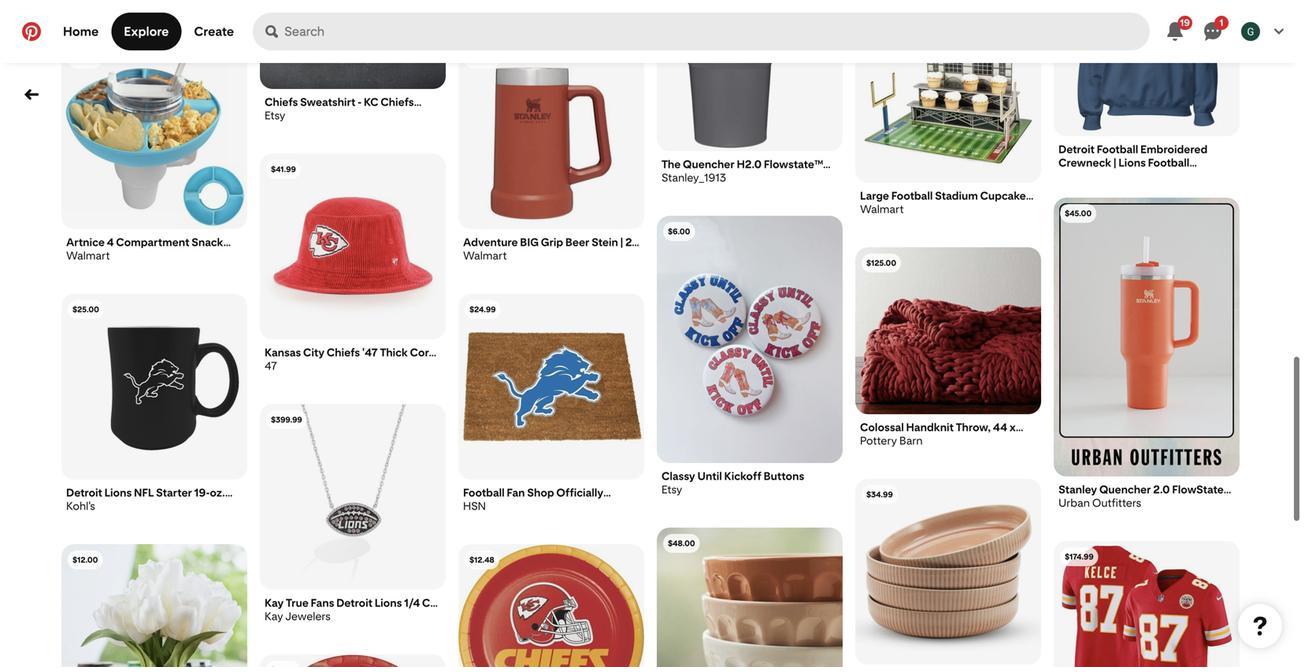Task type: describe. For each thing, give the bounding box(es) containing it.
0 horizontal spatial etsy
[[265, 109, 285, 122]]

etsy link for everyone's classy until it's time for kick off! this button is 2.25' inch and makes the perfect addition to any outfit! image
[[662, 483, 838, 496]]

support your favorite team while you sip your favorite beverage with this detroit lions nfl starter 19-oz. mug. support your favorite team while you sip your favorite beverage with this detroit lions nfl starter 19-oz. mug. features 19-oz. capacity premium quality laser etched logodetails 4.5" h x 5.5" w x 3.5" d ceramic hand wash imported size: one size. color: black. gender: unisex. age group: adult. image
[[61, 294, 247, 480]]

introducing the american atelier pasta bowls set of 4, where space-saving design meets durability and style. these stackable bowls feature smooth round edges and vibrant colors, adding a pleasant touch to any dining experience. crafted from super sturdy stoneware, they are perfect for everyday use or impressing guests at dinner parties. with a 9-inch diameter, they're versatile for serving pasta, salad, soups, and more. these dishwasher-safe bowls make cleaning a breeze, and their wide and shall image
[[855, 479, 1041, 665]]

walmart link for oktoberfest isn't just a celebrationit's a state of mind. raise a glass to fun with this durable stainless steel beer vessel. it's big enough to hold two cans of beer and keep them cold from the minute you pour to the moment you finish your last sip. a heavy-duty handle lets you keep a firm and steady grip on your drink size: one size.  color: green. "image"
[[463, 249, 640, 262]]

outfitters
[[1092, 496, 1141, 510]]

urban outfitters link
[[1058, 496, 1235, 510]]

47
[[265, 359, 277, 373]]

47 link
[[265, 359, 441, 373]]

buttons
[[764, 469, 804, 483]]

home
[[63, 24, 99, 39]]

kay
[[265, 610, 283, 623]]

create link
[[181, 13, 247, 50]]

chiefs sweatshirt  - kc chiefs sweatshirt - vintage chiefs sweatshirt - kansas city sweatshirt - retro chiefs sweatshirt - chiefs shirt -- unisex -- 💎product details & sizing ** gildan 18000, unisex heavy blend crewneck sweatshirt ** pre-shrunk 50% cotton/50% polyester made with softer air-jet spun yarn ** size chart can be found on listing photos ** unisex fit, runs true to size ** colors may be slighty brighter in the mockups 👕care instructions ** machine wash cold, inside out, with like colors ** only non-chlorine bleach ** tumble dry low/but hang dry works best ** medium iron ** do not iron graphic ** do not dry clean ⏱️shipping and production time ** production time is 1-5 business days ** shipping time is 2-5 business days 👐feedback ** i would highly appreciate your feedback as a image
[[260, 0, 446, 89]]

kay jewelers link
[[265, 610, 441, 623]]

walmart link for are you tired of struggling to reach your snacks while on the go? we have the perfect solution for you! with this snack ring, your favorite snacks will always be within easy reach, making your daily adventures even more enjoyable. this snack tray is designed for the stanley 40 oz. with handle! specification: capacity: 5 ounces material: food grade silicone color: white, blue size: 8*8*1.5inch feature: 4 compartment package included: 1 x snack ring size: 20x20x4.
[[66, 249, 243, 262]]

search icon image
[[266, 25, 278, 38]]

kansas city chiefs '47 thick cord bucket hat - red image
[[260, 154, 446, 339]]

explore link
[[111, 13, 181, 50]]

stanley_1913
[[662, 171, 726, 184]]

walking into the stadium, you feel a rush of energy pass over you. you adjust your kansas city chiefs limited jersey and feel yourself getting swept up in all the electricity of the game. this nike jersey features the state-of-the-art vapor f.u.s.e. chassis, which delivers an incredibly authentic look and feel so that you might even believe you're out on the field with the kansas city chiefs. the twill name and number graphics will ensure that your devotion to travis kelce is seen by everyone in image
[[1054, 541, 1240, 667]]

show off your game-winning cupcakes in style! this large football stadium cupcake holder is the perfect party decoration to display your team spirit. use this foam cupcake holder as a centerpiece at your team's victory celebration and bring it to life with accents in your team colors! it's perfect for holding party favors as well as cupcakes. find more ways to dress your cupcakes up for some tasty team spirit on our website. 21" x 17 3/4" x 17 3/8". simple assembly required. size: one size.  col image
[[855, 0, 1041, 183]]

urban outfitters
[[1058, 496, 1141, 510]]

create
[[194, 24, 234, 39]]

urban
[[1058, 496, 1090, 510]]

19 button
[[1156, 13, 1194, 50]]

are you tired of struggling to reach your snacks while on the go? we have the perfect solution for you! with this snack ring, your favorite snacks will always be within easy reach, making your daily adventures even more enjoyable. this snack tray is designed for the stanley 40 oz. with handle! specification: capacity: 5 ounces material: food grade silicone color: white, blue size: 8*8*1.5inch feature: 4 compartment package included: 1 x snack ring size: 20x20x4. image
[[61, 43, 247, 229]]

classy until kickoff buttons link
[[662, 469, 838, 483]]



Task type: vqa. For each thing, say whether or not it's contained in the screenshot.
Etsy inside Classy Until Kickoff Buttons Etsy
yes



Task type: locate. For each thing, give the bounding box(es) containing it.
a versatile essential, our fan-favorite latte bowls are rendered in a smooth, sleek glaze - now in a cupboard's worth of colors. | amelie assorted latte cereal bowls, set of 6 by anthropologie in blue, size: small image
[[657, 528, 843, 667]]

walmart link for 'show off your game-winning cupcakes in style! this large football stadium cupcake holder is the perfect party decoration to display your team spirit. use this foam cupcake holder as a centerpiece at your team's victory celebration and bring it to life with accents in your team colors! it's perfect for holding party favors as well as cupcakes. find more ways to dress your cupcakes up for some tasty team spirit on our website. 21" x 17 3/4" x 17 3/8". simple assembly required. size: one size.  col' image
[[860, 202, 1036, 216]]

everyone's classy until it's time for kick off! this button is 2.25' inch and makes the perfect addition to any outfit! image
[[657, 216, 843, 464]]

0 horizontal spatial etsy link
[[265, 109, 441, 122]]

stanley_1913 link
[[662, 171, 838, 184]]

1 horizontal spatial etsy link
[[662, 483, 838, 496]]

kohl's link
[[66, 499, 243, 513]]

walmart link
[[860, 202, 1036, 216], [66, 249, 243, 262], [463, 249, 640, 262]]

19
[[1180, 17, 1190, 28]]

hsn
[[463, 499, 486, 513]]

walmart for walmart 'link' associated with oktoberfest isn't just a celebrationit's a state of mind. raise a glass to fun with this durable stainless steel beer vessel. it's big enough to hold two cans of beer and keep them cold from the minute you pour to the moment you finish your last sip. a heavy-duty handle lets you keep a firm and steady grip on your drink size: one size.  color: green. "image"
[[463, 249, 507, 262]]

2 horizontal spatial walmart
[[860, 202, 904, 216]]

barn
[[899, 434, 923, 447]]

officially licensed nfl colored logo door mat - lions let everyone know who your favorite team is the moment they arrive. this coir fiber mat is stylish, functional and full of team spirit.       measures approx. 20"l x 30"w image
[[458, 294, 644, 480]]

jewelers
[[285, 610, 331, 623]]

explore
[[124, 24, 169, 39]]

for delivery in time for superbowl, orders must be placed by 1/20/18 at 5 pm this listing is for a single quart-sized jar football game plan chalkboard quart-sized mason jar hand painted and distressed. this listing is for a single jar painted like a chalkboard football game plan. great for football or super bowl or game day party. perfect for a football theme boys room decor. if you would like to order multiple versions of this jar design, please send me an email and we can discuss price & image
[[61, 544, 247, 667]]

until
[[697, 469, 722, 483]]

put a big hit on hunger with the kansas city chiefs paper plates. these sturdy style paper plates display the chiefs logo in the center with a larger transparent logo in the background, and the 9" size makes them perfect for holding heartier meals with ease. sold in packages of 24, the party paper plates can be paired with other kansas city chiefs tableware for use at tailgates, watch parties, postgame celebrations, or even everyday use. image
[[260, 654, 446, 667]]

0 horizontal spatial walmart
[[66, 249, 110, 262]]

2 horizontal spatial walmart link
[[860, 202, 1036, 216]]

etsy
[[265, 109, 285, 122], [662, 483, 682, 496]]

1 vertical spatial etsy link
[[662, 483, 838, 496]]

1 horizontal spatial etsy
[[662, 483, 682, 496]]

pottery barn link
[[860, 434, 1036, 447]]

Search text field
[[284, 13, 1150, 50]]

0 vertical spatial etsy link
[[265, 109, 441, 122]]

1 button
[[1194, 13, 1232, 50]]

etsy inside classy until kickoff buttons etsy
[[662, 483, 682, 496]]

kohl's
[[66, 499, 95, 513]]

walmart for walmart 'link' for 'show off your game-winning cupcakes in style! this large football stadium cupcake holder is the perfect party decoration to display your team spirit. use this foam cupcake holder as a centerpiece at your team's victory celebration and bring it to life with accents in your team colors! it's perfect for holding party favors as well as cupcakes. find more ways to dress your cupcakes up for some tasty team spirit on our website. 21" x 17 3/4" x 17 3/8". simple assembly required. size: one size.  col' image
[[860, 202, 904, 216]]

home link
[[50, 13, 111, 50]]

kay jewelers
[[265, 610, 331, 623]]

pottery barn
[[860, 434, 923, 447]]

greg robinson image
[[1241, 22, 1260, 41]]

"✨our embroidered detroit football crewneck is the perfect cozy addition to your fall wardrobe! ✨ *not affiliated with the nfl or detroit lions franchise 🤍please see listing photos for reference. sweatshirt comes with the maroon colored football design and white text embroidered on the front, as shown.  💌for different designs or color combinations, please message us! please reference our size chart to ensure proper fit.  for reference, i am typically a size s and prefer the l for a comfy, oversized fit! ⚡️all items are made-to-order and are final sale, no cancellations, returns or exchanges.⚡️  📦please reference \"shipping and return policies\" under this listing for your estimated arrival time and shipping cost. 💌for any questions/concerns regarding your order, please message us and w image
[[1054, 0, 1240, 136]]

true fans detroit lions 1/4 ct. t.w. brown diamond football necklace in sterling silver|kay image
[[260, 404, 446, 590]]

1 vertical spatial etsy
[[662, 483, 682, 496]]

0 horizontal spatial walmart link
[[66, 249, 243, 262]]

oktoberfest isn't just a celebrationit's a state of mind. raise a glass to fun with this durable stainless steel beer vessel. it's big enough to hold two cans of beer and keep them cold from the minute you pour to the moment you finish your last sip. a heavy-duty handle lets you keep a firm and steady grip on your drink size: one size.  color: green. image
[[458, 43, 644, 229]]

kickoff
[[724, 469, 761, 483]]

shop stanley insulated drinkware & gear! quencher h2.0 travel tumbler lets you sip 30oz of your favorite drink through a reusable straw. image
[[657, 0, 843, 151]]

1
[[1220, 17, 1224, 28]]

etsy link for chiefs sweatshirt  - kc chiefs sweatshirt - vintage chiefs sweatshirt - kansas city sweatshirt - retro chiefs sweatshirt - chiefs shirt -- unisex -- 💎product details & sizing ** gildan 18000, unisex heavy blend crewneck sweatshirt ** pre-shrunk 50% cotton/50% polyester made with softer air-jet spun yarn ** size chart can be found on listing photos ** unisex fit, runs true to size ** colors may be slighty brighter in the mockups 👕care instructions ** machine wash cold, inside out, with like colors ** only non-chlorine bleach ** tumble dry low/but hang dry works best ** medium iron ** do not iron graphic ** do not dry clean ⏱️shipping and production time ** production time is 1-5 business days ** shipping time is 2-5 business days 👐feedback ** i would highly appreciate your feedback as a
[[265, 109, 441, 122]]

1 horizontal spatial walmart link
[[463, 249, 640, 262]]

etsy link
[[265, 109, 441, 122], [662, 483, 838, 496]]

1 horizontal spatial walmart
[[463, 249, 507, 262]]

pottery
[[860, 434, 897, 447]]

classy
[[662, 469, 695, 483]]

your new favorite to-go sipper, this stanley tumbler is crafted from recycled stainless steel with double-wall vacuum insulation that keeps your beverages hot, cold and iced for hours. topped with the advanced flowstate™ lid that features a rotating cover with three positions and a straw for easy sips on-the-go. fitted with a handle and cupholder-friendly silhouette. features new favorite 40 oz tumbler from stanley reusable straw comfort grip handle for convenient transport double-wall vacuum in image
[[1054, 198, 1240, 476]]

walmart
[[860, 202, 904, 216], [66, 249, 110, 262], [463, 249, 507, 262]]

hsn link
[[463, 499, 640, 513]]

classy until kickoff buttons etsy
[[662, 469, 804, 496]]

0 vertical spatial etsy
[[265, 109, 285, 122]]

this extra-large handknit throw is crafted with chunky yarn for a surprisingly light and soft feel. the classic cable stitch feels cozy and familiar, just like wrapping up in your favorite sweater. knitted of 100% acrylic. yarn-dyed for rich, lasting color. standard 100 by oeko-tex(r) certified. tested in an independent lab and verified to be safe from over 350 harmful substances. imported. image
[[855, 247, 1041, 415]]

walmart for walmart 'link' for are you tired of struggling to reach your snacks while on the go? we have the perfect solution for you! with this snack ring, your favorite snacks will always be within easy reach, making your daily adventures even more enjoyable. this snack tray is designed for the stanley 40 oz. with handle! specification: capacity: 5 ounces material: food grade silicone color: white, blue size: 8*8*1.5inch feature: 4 compartment package included: 1 x snack ring size: 20x20x4.
[[66, 249, 110, 262]]

blitz the pregame buffet with the kansas city chiefs dessert paper plate. these round plates display a large chiefs helmet in the center and are ideal for holding desserts, snacks, and appetizers. the 7" paper plate comes in packs of 24 and can be coordinated with other kansas city chiefs decor for a game day scene that can't be beat. image
[[458, 544, 644, 667]]



